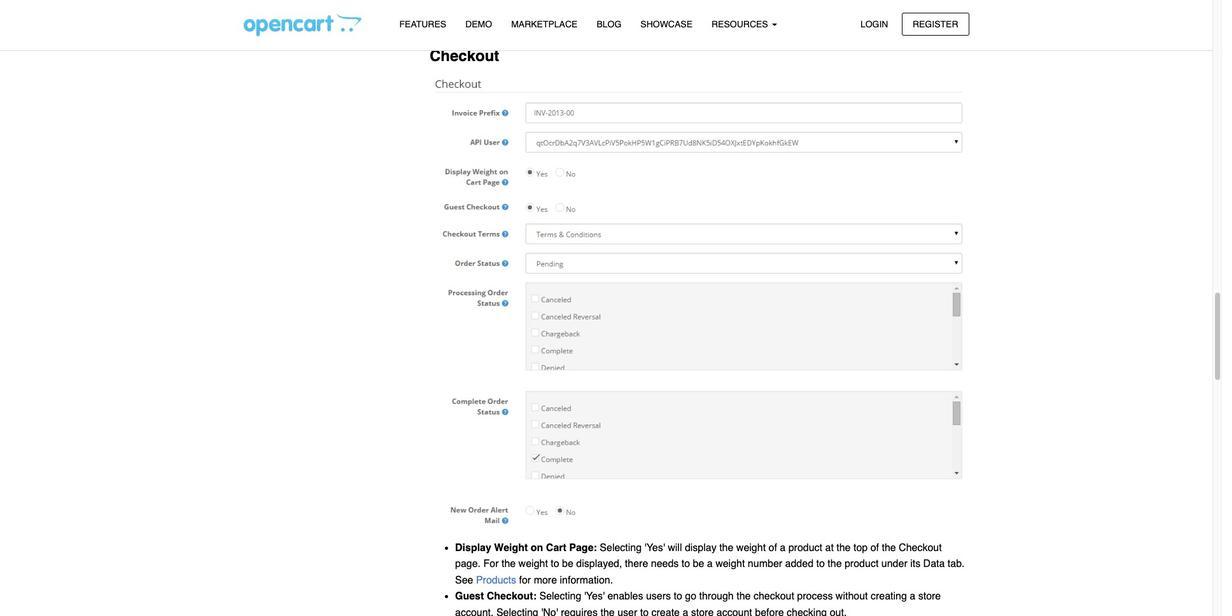 Task type: vqa. For each thing, say whether or not it's contained in the screenshot.
right "Once"
no



Task type: describe. For each thing, give the bounding box(es) containing it.
0 vertical spatial product
[[789, 542, 823, 554]]

the up under
[[882, 542, 896, 554]]

1 horizontal spatial product
[[845, 559, 879, 570]]

displayed,
[[576, 559, 622, 570]]

blog
[[597, 19, 622, 29]]

account.
[[455, 607, 494, 616]]

showcase link
[[631, 13, 702, 36]]

a right creating
[[910, 591, 916, 603]]

0 horizontal spatial checkout
[[430, 47, 499, 65]]

to down cart
[[551, 559, 559, 570]]

the up account
[[737, 591, 751, 603]]

for
[[519, 575, 531, 586]]

products link
[[476, 575, 519, 586]]

'no'
[[541, 607, 558, 616]]

top
[[854, 542, 868, 554]]

weight up the number
[[737, 542, 766, 554]]

added
[[785, 559, 814, 570]]

display weight on cart page:
[[455, 542, 600, 554]]

selecting for guest checkout:
[[540, 591, 582, 603]]

showcase
[[641, 19, 693, 29]]

checkout
[[754, 591, 795, 603]]

resources
[[712, 19, 771, 29]]

process
[[797, 591, 833, 603]]

a down display
[[707, 559, 713, 570]]

page.
[[455, 559, 481, 570]]

see
[[455, 575, 473, 586]]

will
[[668, 542, 682, 554]]

out.
[[830, 607, 847, 616]]

user
[[618, 607, 638, 616]]

weight down on at the bottom left of page
[[519, 559, 548, 570]]

features
[[400, 19, 446, 29]]

marketplace link
[[502, 13, 587, 36]]

demo link
[[456, 13, 502, 36]]

its
[[911, 559, 921, 570]]

users
[[646, 591, 671, 603]]

before
[[755, 607, 784, 616]]

information.
[[560, 575, 613, 586]]

marketplace
[[511, 19, 578, 29]]

enables
[[608, 591, 643, 603]]

page:
[[569, 542, 597, 554]]

needs
[[651, 559, 679, 570]]

selecting for display weight on cart page:
[[600, 542, 642, 554]]

features link
[[390, 13, 456, 36]]

products
[[476, 575, 516, 586]]

creating
[[871, 591, 907, 603]]

the down at
[[828, 559, 842, 570]]

1 of from the left
[[769, 542, 777, 554]]

under
[[882, 559, 908, 570]]

opencart - open source shopping cart solution image
[[244, 13, 361, 36]]

the left "user"
[[601, 607, 615, 616]]

display
[[685, 542, 717, 554]]



Task type: locate. For each thing, give the bounding box(es) containing it.
a
[[780, 542, 786, 554], [707, 559, 713, 570], [910, 591, 916, 603], [683, 607, 689, 616]]

weight
[[737, 542, 766, 554], [519, 559, 548, 570], [716, 559, 745, 570]]

1 horizontal spatial store
[[919, 591, 941, 603]]

1 vertical spatial checkout
[[899, 542, 942, 554]]

to right the added
[[817, 559, 825, 570]]

create
[[652, 607, 680, 616]]

checkout:
[[487, 591, 537, 603]]

options checkout image
[[430, 73, 969, 532]]

1 horizontal spatial be
[[693, 559, 704, 570]]

without
[[836, 591, 868, 603]]

at
[[826, 542, 834, 554]]

to right "user"
[[640, 607, 649, 616]]

through
[[699, 591, 734, 603]]

'yes' up needs at right
[[645, 542, 665, 554]]

blog link
[[587, 13, 631, 36]]

a up the added
[[780, 542, 786, 554]]

0 vertical spatial 'yes'
[[645, 542, 665, 554]]

1 vertical spatial product
[[845, 559, 879, 570]]

selecting 'yes' will display the weight of a product at the top of the checkout page. for the weight to be displayed, there needs to be a weight number added to the product under its data tab. see
[[455, 542, 965, 586]]

products for more information.
[[476, 575, 613, 586]]

0 horizontal spatial of
[[769, 542, 777, 554]]

register link
[[902, 12, 969, 36]]

on
[[531, 542, 543, 554]]

to left go
[[674, 591, 682, 603]]

0 horizontal spatial 'yes'
[[584, 591, 605, 603]]

0 vertical spatial checkout
[[430, 47, 499, 65]]

store down go
[[691, 607, 714, 616]]

a down go
[[683, 607, 689, 616]]

checkout up its
[[899, 542, 942, 554]]

'yes' inside selecting 'yes' enables users to go through the checkout process without creating a store account. selecting 'no' requires the user to create a store account before checking out.
[[584, 591, 605, 603]]

tab.
[[948, 559, 965, 570]]

number
[[748, 559, 783, 570]]

selecting inside selecting 'yes' will display the weight of a product at the top of the checkout page. for the weight to be displayed, there needs to be a weight number added to the product under its data tab. see
[[600, 542, 642, 554]]

product
[[789, 542, 823, 554], [845, 559, 879, 570]]

the
[[720, 542, 734, 554], [837, 542, 851, 554], [882, 542, 896, 554], [502, 559, 516, 570], [828, 559, 842, 570], [737, 591, 751, 603], [601, 607, 615, 616]]

weight
[[494, 542, 528, 554]]

of right top
[[871, 542, 879, 554]]

weight down display
[[716, 559, 745, 570]]

there
[[625, 559, 648, 570]]

of up the number
[[769, 542, 777, 554]]

1 be from the left
[[562, 559, 574, 570]]

selecting
[[600, 542, 642, 554], [540, 591, 582, 603], [497, 607, 539, 616]]

guest checkout:
[[455, 591, 540, 603]]

checkout down demo link
[[430, 47, 499, 65]]

2 horizontal spatial selecting
[[600, 542, 642, 554]]

'yes' for enables
[[584, 591, 605, 603]]

2 of from the left
[[871, 542, 879, 554]]

the down weight at the bottom
[[502, 559, 516, 570]]

cart
[[546, 542, 567, 554]]

selecting up there
[[600, 542, 642, 554]]

0 horizontal spatial product
[[789, 542, 823, 554]]

the right display
[[720, 542, 734, 554]]

requires
[[561, 607, 598, 616]]

1 horizontal spatial of
[[871, 542, 879, 554]]

selecting down checkout:
[[497, 607, 539, 616]]

'yes' inside selecting 'yes' will display the weight of a product at the top of the checkout page. for the weight to be displayed, there needs to be a weight number added to the product under its data tab. see
[[645, 542, 665, 554]]

be
[[562, 559, 574, 570], [693, 559, 704, 570]]

product down top
[[845, 559, 879, 570]]

0 vertical spatial selecting
[[600, 542, 642, 554]]

to
[[551, 559, 559, 570], [682, 559, 690, 570], [817, 559, 825, 570], [674, 591, 682, 603], [640, 607, 649, 616]]

1 vertical spatial selecting
[[540, 591, 582, 603]]

'yes'
[[645, 542, 665, 554], [584, 591, 605, 603]]

resources link
[[702, 13, 787, 36]]

checkout
[[430, 47, 499, 65], [899, 542, 942, 554]]

store
[[919, 591, 941, 603], [691, 607, 714, 616]]

guest
[[455, 591, 484, 603]]

be down display
[[693, 559, 704, 570]]

display
[[455, 542, 492, 554]]

2 vertical spatial selecting
[[497, 607, 539, 616]]

0 vertical spatial store
[[919, 591, 941, 603]]

2 be from the left
[[693, 559, 704, 570]]

store down data
[[919, 591, 941, 603]]

login link
[[850, 12, 899, 36]]

register
[[913, 19, 959, 29]]

checkout inside selecting 'yes' will display the weight of a product at the top of the checkout page. for the weight to be displayed, there needs to be a weight number added to the product under its data tab. see
[[899, 542, 942, 554]]

0 horizontal spatial selecting
[[497, 607, 539, 616]]

data
[[924, 559, 945, 570]]

1 horizontal spatial selecting
[[540, 591, 582, 603]]

the right at
[[837, 542, 851, 554]]

'yes' down information.
[[584, 591, 605, 603]]

product up the added
[[789, 542, 823, 554]]

login
[[861, 19, 889, 29]]

more
[[534, 575, 557, 586]]

for
[[484, 559, 499, 570]]

to down will
[[682, 559, 690, 570]]

0 horizontal spatial store
[[691, 607, 714, 616]]

'yes' for will
[[645, 542, 665, 554]]

selecting 'yes' enables users to go through the checkout process without creating a store account. selecting 'no' requires the user to create a store account before checking out.
[[455, 591, 941, 616]]

1 vertical spatial store
[[691, 607, 714, 616]]

selecting up 'no'
[[540, 591, 582, 603]]

1 vertical spatial 'yes'
[[584, 591, 605, 603]]

1 horizontal spatial checkout
[[899, 542, 942, 554]]

account
[[717, 607, 752, 616]]

checking
[[787, 607, 827, 616]]

be down cart
[[562, 559, 574, 570]]

0 horizontal spatial be
[[562, 559, 574, 570]]

go
[[685, 591, 697, 603]]

demo
[[466, 19, 492, 29]]

of
[[769, 542, 777, 554], [871, 542, 879, 554]]

1 horizontal spatial 'yes'
[[645, 542, 665, 554]]



